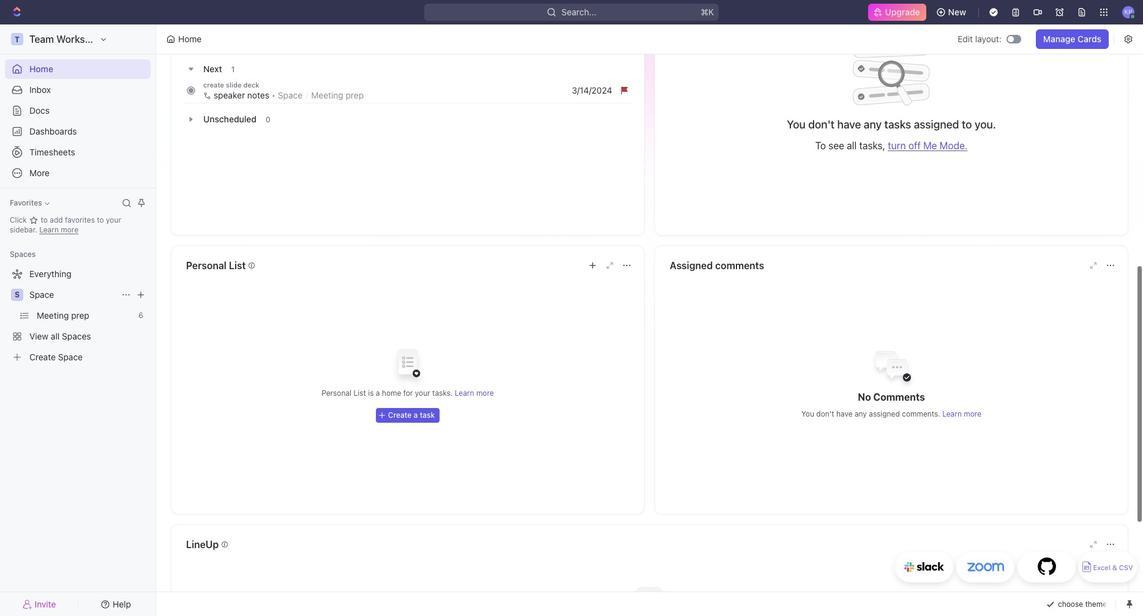 Task type: vqa. For each thing, say whether or not it's contained in the screenshot.
+
no



Task type: describe. For each thing, give the bounding box(es) containing it.
mode.
[[940, 140, 968, 151]]

1 horizontal spatial space
[[58, 352, 83, 363]]

manage
[[1043, 34, 1076, 44]]

unscheduled
[[203, 114, 257, 124]]

excel & csv link
[[1079, 552, 1137, 583]]

1 horizontal spatial meeting prep link
[[311, 90, 364, 100]]

you don't have any tasks assigned to you.
[[787, 118, 996, 131]]

prep inside 'link'
[[71, 310, 89, 321]]

meeting prep link inside sidebar 'navigation'
[[37, 306, 134, 326]]

have for assigned
[[837, 409, 853, 419]]

cards
[[1078, 34, 1102, 44]]

kp button
[[1119, 2, 1138, 22]]

assigned
[[670, 260, 713, 271]]

1
[[231, 65, 235, 74]]

personal list is a home for your tasks. learn more
[[322, 389, 494, 398]]

have for tasks
[[837, 118, 861, 131]]

for
[[403, 389, 413, 398]]

no comments
[[858, 392, 925, 403]]

3/14/2024
[[572, 85, 612, 95]]

space, , element
[[11, 289, 23, 301]]

workspace
[[56, 34, 107, 45]]

create space
[[29, 352, 83, 363]]

view all spaces
[[29, 331, 91, 342]]

layout:
[[975, 34, 1002, 44]]

sidebar navigation
[[0, 24, 159, 617]]

1 horizontal spatial to
[[97, 216, 104, 225]]

tasks.
[[432, 389, 453, 398]]

0 horizontal spatial assigned
[[869, 409, 900, 419]]

1 horizontal spatial prep
[[346, 90, 364, 100]]

personal list
[[186, 260, 246, 271]]

excel & csv
[[1093, 564, 1133, 572]]

turn
[[888, 140, 906, 151]]

help
[[113, 599, 131, 610]]

me
[[924, 140, 937, 151]]

0 vertical spatial space link
[[278, 90, 303, 100]]

invite button
[[5, 596, 74, 613]]

⌘k
[[701, 7, 714, 17]]

team workspace
[[29, 34, 107, 45]]

deck
[[243, 81, 259, 89]]

home
[[382, 389, 401, 398]]

to add favorites to your sidebar.
[[10, 216, 121, 235]]

new
[[948, 7, 966, 17]]

team workspace, , element
[[11, 33, 23, 45]]

slide
[[226, 81, 242, 89]]

learn more link for you
[[943, 409, 982, 419]]

invite user image
[[22, 599, 32, 610]]

learn more link for personal
[[455, 389, 494, 398]]

lineup
[[186, 540, 219, 551]]

2 horizontal spatial to
[[962, 118, 972, 131]]

1 horizontal spatial assigned
[[914, 118, 959, 131]]

inbox
[[29, 85, 51, 95]]

create
[[203, 81, 224, 89]]

tasks,
[[859, 140, 886, 151]]

1 horizontal spatial more
[[476, 389, 494, 398]]

t
[[15, 35, 20, 44]]

manage cards
[[1043, 34, 1102, 44]]

create for create a task
[[388, 411, 412, 420]]

your inside to add favorites to your sidebar.
[[106, 216, 121, 225]]

2 horizontal spatial space
[[278, 90, 303, 100]]

don't for you don't have any assigned comments. learn more
[[817, 409, 835, 419]]

1 horizontal spatial home
[[178, 34, 202, 44]]

tree inside sidebar 'navigation'
[[5, 265, 151, 367]]

edit layout:
[[958, 34, 1002, 44]]

see
[[829, 140, 844, 151]]

you for you don't have any assigned comments. learn more
[[802, 409, 814, 419]]

don't for you don't have any tasks assigned to you.
[[809, 118, 835, 131]]

personal for personal list
[[186, 260, 227, 271]]

create a task button
[[376, 408, 440, 423]]

off
[[909, 140, 921, 151]]

favorites
[[65, 216, 95, 225]]

create space link
[[5, 348, 148, 367]]

you.
[[975, 118, 996, 131]]

more
[[29, 168, 50, 178]]

is
[[368, 389, 374, 398]]

list for personal list
[[229, 260, 246, 271]]

new button
[[931, 2, 974, 22]]

comments
[[715, 260, 764, 271]]

0 vertical spatial spaces
[[10, 250, 36, 259]]

upgrade link
[[868, 4, 926, 21]]

docs link
[[5, 101, 151, 121]]

space link inside tree
[[29, 285, 116, 305]]

csv
[[1119, 564, 1133, 572]]

2 horizontal spatial learn
[[943, 409, 962, 419]]

add
[[50, 216, 63, 225]]

comments.
[[902, 409, 941, 419]]

notes
[[247, 90, 269, 100]]



Task type: locate. For each thing, give the bounding box(es) containing it.
0 vertical spatial meeting
[[311, 90, 343, 100]]

you for you don't have any tasks assigned to you.
[[787, 118, 806, 131]]

tasks
[[885, 118, 911, 131]]

0 vertical spatial any
[[864, 118, 882, 131]]

any
[[864, 118, 882, 131], [855, 409, 867, 419]]

0 horizontal spatial meeting
[[37, 310, 69, 321]]

turn off me mode. button
[[888, 140, 968, 151]]

more right comments.
[[964, 409, 982, 419]]

you don't have any assigned comments. learn more
[[802, 409, 982, 419]]

1 horizontal spatial all
[[847, 140, 857, 151]]

space link right "•"
[[278, 90, 303, 100]]

create inside button
[[388, 411, 412, 420]]

1 vertical spatial meeting prep link
[[37, 306, 134, 326]]

everything
[[29, 269, 71, 279]]

learn more
[[39, 225, 78, 235]]

0 vertical spatial all
[[847, 140, 857, 151]]

2 horizontal spatial more
[[964, 409, 982, 419]]

1 vertical spatial have
[[837, 409, 853, 419]]

•
[[272, 90, 276, 100]]

favorites
[[10, 198, 42, 208]]

list for personal list is a home for your tasks. learn more
[[354, 389, 366, 398]]

0 vertical spatial a
[[376, 389, 380, 398]]

to left add
[[41, 216, 48, 225]]

&
[[1113, 564, 1118, 572]]

learn right comments.
[[943, 409, 962, 419]]

0 horizontal spatial spaces
[[10, 250, 36, 259]]

tree
[[5, 265, 151, 367]]

to left 'you.'
[[962, 118, 972, 131]]

0 vertical spatial more
[[61, 225, 78, 235]]

1 vertical spatial create
[[388, 411, 412, 420]]

2 vertical spatial more
[[964, 409, 982, 419]]

0
[[266, 115, 271, 124]]

dashboards link
[[5, 122, 151, 141]]

docs
[[29, 105, 50, 116]]

meeting prep
[[37, 310, 89, 321]]

assigned
[[914, 118, 959, 131], [869, 409, 900, 419]]

0 horizontal spatial learn more link
[[39, 225, 78, 235]]

help button
[[81, 596, 151, 613]]

home link
[[5, 59, 151, 79]]

learn
[[39, 225, 59, 235], [455, 389, 474, 398], [943, 409, 962, 419]]

everything link
[[5, 265, 148, 284]]

0 vertical spatial learn more link
[[39, 225, 78, 235]]

1 vertical spatial a
[[414, 411, 418, 420]]

your right for
[[415, 389, 430, 398]]

1 vertical spatial space link
[[29, 285, 116, 305]]

1 horizontal spatial your
[[415, 389, 430, 398]]

more down favorites
[[61, 225, 78, 235]]

a inside create a task button
[[414, 411, 418, 420]]

comments
[[874, 392, 925, 403]]

1 horizontal spatial personal
[[322, 389, 352, 398]]

any up "tasks," at the right top of the page
[[864, 118, 882, 131]]

1 vertical spatial learn more link
[[455, 389, 494, 398]]

/
[[306, 90, 308, 100]]

1 vertical spatial don't
[[817, 409, 835, 419]]

personal
[[186, 260, 227, 271], [322, 389, 352, 398]]

dashboards
[[29, 126, 77, 137]]

0 horizontal spatial meeting prep link
[[37, 306, 134, 326]]

space right "•"
[[278, 90, 303, 100]]

1 vertical spatial all
[[51, 331, 60, 342]]

0 vertical spatial meeting prep link
[[311, 90, 364, 100]]

0 vertical spatial personal
[[186, 260, 227, 271]]

task
[[420, 411, 435, 420]]

0 horizontal spatial home
[[29, 64, 53, 74]]

learn more link down add
[[39, 225, 78, 235]]

meeting inside 'link'
[[37, 310, 69, 321]]

1 horizontal spatial meeting
[[311, 90, 343, 100]]

create a task
[[388, 411, 435, 420]]

1 horizontal spatial learn
[[455, 389, 474, 398]]

1 horizontal spatial space link
[[278, 90, 303, 100]]

create slide deck
[[203, 81, 259, 89]]

0 horizontal spatial all
[[51, 331, 60, 342]]

0 horizontal spatial learn
[[39, 225, 59, 235]]

0 vertical spatial your
[[106, 216, 121, 225]]

next
[[203, 63, 222, 74]]

prep up view all spaces "link"
[[71, 310, 89, 321]]

0 horizontal spatial personal
[[186, 260, 227, 271]]

0 vertical spatial you
[[787, 118, 806, 131]]

tree containing everything
[[5, 265, 151, 367]]

0 horizontal spatial prep
[[71, 310, 89, 321]]

speaker notes • space / meeting prep
[[214, 90, 364, 100]]

0 horizontal spatial a
[[376, 389, 380, 398]]

more
[[61, 225, 78, 235], [476, 389, 494, 398], [964, 409, 982, 419]]

meeting prep link right /
[[311, 90, 364, 100]]

speaker
[[214, 90, 245, 100]]

to see all tasks, turn off me mode.
[[816, 140, 968, 151]]

0 horizontal spatial your
[[106, 216, 121, 225]]

meeting
[[311, 90, 343, 100], [37, 310, 69, 321]]

0 vertical spatial prep
[[346, 90, 364, 100]]

1 horizontal spatial spaces
[[62, 331, 91, 342]]

meeting up view all spaces
[[37, 310, 69, 321]]

favorites button
[[5, 196, 54, 211]]

search...
[[562, 7, 596, 17]]

don't
[[809, 118, 835, 131], [817, 409, 835, 419]]

meeting right /
[[311, 90, 343, 100]]

1 vertical spatial space
[[29, 290, 54, 300]]

1 vertical spatial personal
[[322, 389, 352, 398]]

a
[[376, 389, 380, 398], [414, 411, 418, 420]]

to
[[816, 140, 826, 151]]

spaces up create space link
[[62, 331, 91, 342]]

6
[[139, 311, 143, 320]]

create for create space
[[29, 352, 56, 363]]

space link down "everything" "link"
[[29, 285, 116, 305]]

any for tasks
[[864, 118, 882, 131]]

1 horizontal spatial create
[[388, 411, 412, 420]]

learn down add
[[39, 225, 59, 235]]

kp
[[1125, 8, 1133, 15]]

1 vertical spatial any
[[855, 409, 867, 419]]

team
[[29, 34, 54, 45]]

0 horizontal spatial more
[[61, 225, 78, 235]]

personal for personal list is a home for your tasks. learn more
[[322, 389, 352, 398]]

0 vertical spatial don't
[[809, 118, 835, 131]]

your
[[106, 216, 121, 225], [415, 389, 430, 398]]

all right the view
[[51, 331, 60, 342]]

learn more link right "tasks."
[[455, 389, 494, 398]]

view all spaces link
[[5, 327, 148, 347]]

0 vertical spatial assigned
[[914, 118, 959, 131]]

create down the view
[[29, 352, 56, 363]]

your right favorites
[[106, 216, 121, 225]]

list
[[229, 260, 246, 271], [354, 389, 366, 398]]

1 vertical spatial spaces
[[62, 331, 91, 342]]

0 vertical spatial list
[[229, 260, 246, 271]]

0 horizontal spatial create
[[29, 352, 56, 363]]

meeting prep link
[[311, 90, 364, 100], [37, 306, 134, 326]]

all inside view all spaces "link"
[[51, 331, 60, 342]]

1 horizontal spatial learn more link
[[455, 389, 494, 398]]

any for assigned
[[855, 409, 867, 419]]

1 vertical spatial your
[[415, 389, 430, 398]]

sidebar.
[[10, 225, 37, 235]]

timesheets link
[[5, 143, 151, 162]]

spaces
[[10, 250, 36, 259], [62, 331, 91, 342]]

1 vertical spatial meeting
[[37, 310, 69, 321]]

0 vertical spatial space
[[278, 90, 303, 100]]

view
[[29, 331, 48, 342]]

to right favorites
[[97, 216, 104, 225]]

have
[[837, 118, 861, 131], [837, 409, 853, 419]]

create inside sidebar 'navigation'
[[29, 352, 56, 363]]

0 vertical spatial home
[[178, 34, 202, 44]]

prep right /
[[346, 90, 364, 100]]

spaces down 'sidebar.'
[[10, 250, 36, 259]]

home inside sidebar 'navigation'
[[29, 64, 53, 74]]

1 vertical spatial prep
[[71, 310, 89, 321]]

assigned comments
[[670, 260, 764, 271]]

more right "tasks."
[[476, 389, 494, 398]]

space down view all spaces "link"
[[58, 352, 83, 363]]

0 vertical spatial learn
[[39, 225, 59, 235]]

2 vertical spatial learn more link
[[943, 409, 982, 419]]

help button
[[81, 596, 151, 613]]

space down everything
[[29, 290, 54, 300]]

assigned up the me
[[914, 118, 959, 131]]

create down "personal list is a home for your tasks. learn more"
[[388, 411, 412, 420]]

0 horizontal spatial to
[[41, 216, 48, 225]]

2 vertical spatial space
[[58, 352, 83, 363]]

0 horizontal spatial space link
[[29, 285, 116, 305]]

all
[[847, 140, 857, 151], [51, 331, 60, 342]]

a right the is
[[376, 389, 380, 398]]

0 vertical spatial create
[[29, 352, 56, 363]]

1 vertical spatial you
[[802, 409, 814, 419]]

assigned down no comments
[[869, 409, 900, 419]]

upgrade
[[885, 7, 920, 17]]

space
[[278, 90, 303, 100], [29, 290, 54, 300], [58, 352, 83, 363]]

1 vertical spatial more
[[476, 389, 494, 398]]

inbox link
[[5, 80, 151, 100]]

any down no
[[855, 409, 867, 419]]

excel
[[1093, 564, 1111, 572]]

1 vertical spatial assigned
[[869, 409, 900, 419]]

more button
[[5, 164, 151, 183]]

2 vertical spatial learn
[[943, 409, 962, 419]]

1 vertical spatial learn
[[455, 389, 474, 398]]

1 vertical spatial list
[[354, 389, 366, 398]]

1 horizontal spatial a
[[414, 411, 418, 420]]

0 vertical spatial have
[[837, 118, 861, 131]]

no
[[858, 392, 871, 403]]

2 horizontal spatial learn more link
[[943, 409, 982, 419]]

learn more link right comments.
[[943, 409, 982, 419]]

more inside sidebar 'navigation'
[[61, 225, 78, 235]]

0 horizontal spatial space
[[29, 290, 54, 300]]

edit
[[958, 34, 973, 44]]

click
[[10, 216, 29, 225]]

spaces inside "link"
[[62, 331, 91, 342]]

manage cards button
[[1036, 29, 1109, 49]]

1 vertical spatial home
[[29, 64, 53, 74]]

1 horizontal spatial list
[[354, 389, 366, 398]]

meeting prep link up view all spaces "link"
[[37, 306, 134, 326]]

timesheets
[[29, 147, 75, 157]]

learn inside sidebar 'navigation'
[[39, 225, 59, 235]]

learn right "tasks."
[[455, 389, 474, 398]]

a left task
[[414, 411, 418, 420]]

learn more link
[[39, 225, 78, 235], [455, 389, 494, 398], [943, 409, 982, 419]]

home
[[178, 34, 202, 44], [29, 64, 53, 74]]

s
[[15, 290, 20, 299]]

all right see
[[847, 140, 857, 151]]

0 horizontal spatial list
[[229, 260, 246, 271]]



